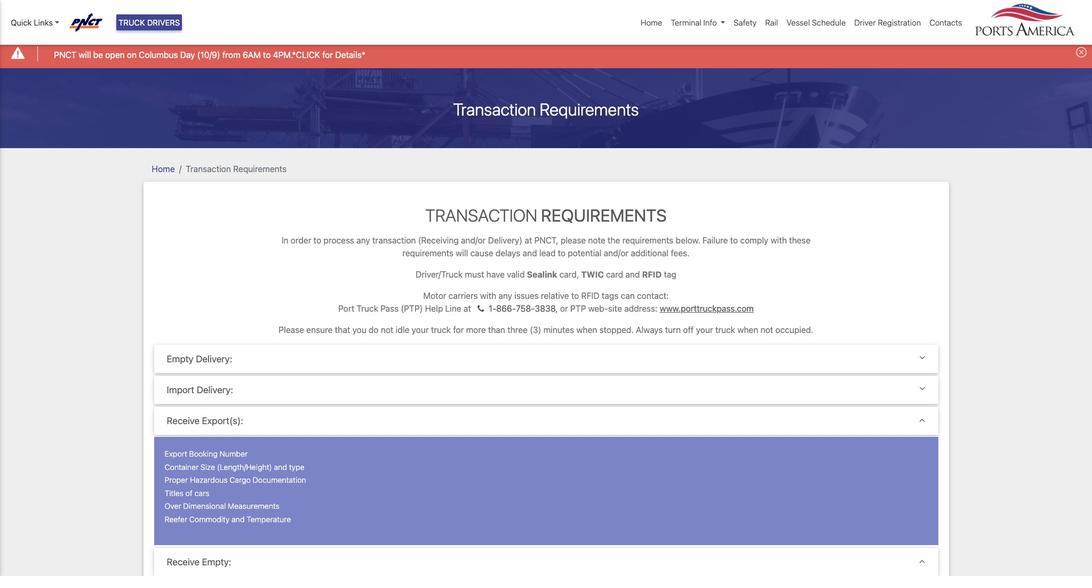 Task type: locate. For each thing, give the bounding box(es) containing it.
1 vertical spatial home
[[152, 164, 175, 174]]

0 horizontal spatial truck
[[431, 325, 451, 335]]

valid
[[507, 270, 525, 280]]

at
[[525, 236, 532, 245], [464, 304, 471, 314]]

your right off
[[696, 325, 713, 335]]

your right idle
[[412, 325, 429, 335]]

tab list
[[154, 345, 938, 577]]

1 horizontal spatial will
[[456, 249, 468, 258]]

failure
[[703, 236, 728, 245]]

will inside in order to process any transaction (receiving and/or delivery) at pnct, please note the requirements below. failure to comply with these requirements will cause delays and lead to potential and/or additional fees.
[[456, 249, 468, 258]]

1 horizontal spatial at
[[525, 236, 532, 245]]

receive empty:
[[167, 557, 231, 568]]

twic
[[581, 270, 604, 280]]

for left the more
[[453, 325, 464, 335]]

6am
[[243, 50, 261, 60]]

1 vertical spatial home link
[[152, 164, 175, 174]]

terminal info
[[671, 18, 717, 27]]

rfid up web-
[[581, 291, 600, 301]]

1 vertical spatial transaction requirements
[[186, 164, 287, 174]]

dimensional
[[183, 502, 226, 511]]

for inside alert
[[322, 50, 333, 60]]

1 horizontal spatial and/or
[[604, 249, 629, 258]]

0 horizontal spatial your
[[412, 325, 429, 335]]

0 vertical spatial receive
[[167, 416, 200, 427]]

1 vertical spatial for
[[453, 325, 464, 335]]

fees.
[[671, 249, 690, 258]]

when down www.porttruckpass.com 'link'
[[738, 325, 758, 335]]

not right do
[[381, 325, 393, 335]]

1 horizontal spatial for
[[453, 325, 464, 335]]

delivery: for empty delivery:
[[196, 354, 232, 365]]

on
[[127, 50, 137, 60]]

any right process
[[357, 236, 370, 245]]

truck down help
[[431, 325, 451, 335]]

0 vertical spatial home link
[[637, 12, 667, 33]]

, or ptp web-site address: www.porttruckpass.com
[[556, 304, 754, 314]]

1 truck from the left
[[431, 325, 451, 335]]

tab list containing empty delivery:
[[154, 345, 938, 577]]

titles
[[165, 489, 184, 498]]

pnct will be open on columbus day (10/9) from 6am to 4pm.*click for details* alert
[[0, 39, 1092, 68]]

details*
[[335, 50, 366, 60]]

0 horizontal spatial when
[[576, 325, 597, 335]]

will
[[79, 50, 91, 60], [456, 249, 468, 258]]

any
[[357, 236, 370, 245], [499, 291, 512, 301]]

1 vertical spatial requirements
[[402, 249, 454, 258]]

1 horizontal spatial rfid
[[642, 270, 662, 280]]

delivery)
[[488, 236, 522, 245]]

import
[[167, 385, 194, 396]]

truck
[[431, 325, 451, 335], [715, 325, 735, 335]]

driver/truck must have valid sealink card, twic card and rfid tag
[[416, 270, 676, 280]]

lead
[[539, 249, 556, 258]]

not left occupied.
[[761, 325, 773, 335]]

1 vertical spatial requirements
[[233, 164, 287, 174]]

1 horizontal spatial truck
[[715, 325, 735, 335]]

rail link
[[761, 12, 782, 33]]

to inside alert
[[263, 50, 271, 60]]

2 not from the left
[[761, 325, 773, 335]]

type
[[289, 463, 304, 472]]

0 horizontal spatial not
[[381, 325, 393, 335]]

receive
[[167, 416, 200, 427], [167, 557, 200, 568]]

1 vertical spatial receive
[[167, 557, 200, 568]]

0 horizontal spatial requirements
[[402, 249, 454, 258]]

receive left empty:
[[167, 557, 200, 568]]

0 vertical spatial rfid
[[642, 270, 662, 280]]

in order to process any transaction (receiving and/or delivery) at pnct, please note the requirements below. failure to comply with these requirements will cause delays and lead to potential and/or additional fees.
[[281, 236, 811, 258]]

2 vertical spatial requirements
[[541, 205, 667, 225]]

cars
[[194, 489, 209, 498]]

0 horizontal spatial for
[[322, 50, 333, 60]]

potential
[[568, 249, 602, 258]]

1 vertical spatial with
[[480, 291, 496, 301]]

minutes
[[544, 325, 574, 335]]

truck right port
[[357, 304, 378, 314]]

1 horizontal spatial not
[[761, 325, 773, 335]]

receive empty: link
[[167, 557, 925, 568]]

not
[[381, 325, 393, 335], [761, 325, 773, 335]]

1 horizontal spatial home
[[641, 18, 662, 27]]

0 vertical spatial will
[[79, 50, 91, 60]]

at left pnct,
[[525, 236, 532, 245]]

requirements down the (receiving
[[402, 249, 454, 258]]

to
[[263, 50, 271, 60], [314, 236, 321, 245], [730, 236, 738, 245], [558, 249, 566, 258], [571, 291, 579, 301]]

1 receive from the top
[[167, 416, 200, 427]]

close image
[[1076, 47, 1087, 58]]

vessel schedule
[[787, 18, 846, 27]]

cause
[[470, 249, 493, 258]]

vessel schedule link
[[782, 12, 850, 33]]

contacts link
[[925, 12, 967, 33]]

rfid left the 'tag'
[[642, 270, 662, 280]]

0 vertical spatial any
[[357, 236, 370, 245]]

hazardous
[[190, 476, 228, 485]]

truck left drivers
[[118, 18, 145, 27]]

contacts
[[930, 18, 962, 27]]

receive for receive export(s):
[[167, 416, 200, 427]]

0 horizontal spatial and/or
[[461, 236, 486, 245]]

at inside motor carriers with any issues relative to rfid tags can contact: port truck pass (ptp) help line at
[[464, 304, 471, 314]]

you
[[352, 325, 366, 335]]

empty
[[167, 354, 194, 365]]

with
[[771, 236, 787, 245], [480, 291, 496, 301]]

receive down import
[[167, 416, 200, 427]]

requirements up additional on the top
[[622, 236, 674, 245]]

1 horizontal spatial requirements
[[622, 236, 674, 245]]

2 your from the left
[[696, 325, 713, 335]]

your
[[412, 325, 429, 335], [696, 325, 713, 335]]

0 vertical spatial truck
[[118, 18, 145, 27]]

1 vertical spatial will
[[456, 249, 468, 258]]

export booking number container size (length/height) and type proper hazardous cargo documentation titles of cars over dimensional measurements reefer commodity and temperature
[[165, 450, 306, 524]]

will left "cause"
[[456, 249, 468, 258]]

and/or down the
[[604, 249, 629, 258]]

tags
[[602, 291, 619, 301]]

truck drivers link
[[116, 14, 182, 31]]

with left these
[[771, 236, 787, 245]]

1 horizontal spatial your
[[696, 325, 713, 335]]

any inside motor carriers with any issues relative to rfid tags can contact: port truck pass (ptp) help line at
[[499, 291, 512, 301]]

1 vertical spatial delivery:
[[197, 385, 233, 396]]

0 horizontal spatial will
[[79, 50, 91, 60]]

1 vertical spatial at
[[464, 304, 471, 314]]

do
[[369, 325, 379, 335]]

commodity
[[189, 515, 230, 524]]

0 vertical spatial for
[[322, 50, 333, 60]]

over
[[165, 502, 181, 511]]

and/or up "cause"
[[461, 236, 486, 245]]

turn
[[665, 325, 681, 335]]

schedule
[[812, 18, 846, 27]]

will left be
[[79, 50, 91, 60]]

rfid inside motor carriers with any issues relative to rfid tags can contact: port truck pass (ptp) help line at
[[581, 291, 600, 301]]

1 vertical spatial truck
[[357, 304, 378, 314]]

site
[[608, 304, 622, 314]]

any up 866-
[[499, 291, 512, 301]]

drivers
[[147, 18, 180, 27]]

0 horizontal spatial home link
[[152, 164, 175, 174]]

requirements
[[540, 99, 639, 119], [233, 164, 287, 174], [541, 205, 667, 225]]

when
[[576, 325, 597, 335], [738, 325, 758, 335]]

phone image
[[478, 305, 484, 313]]

in
[[281, 236, 288, 245]]

idle
[[396, 325, 409, 335]]

pnct,
[[534, 236, 558, 245]]

empty delivery: link
[[167, 354, 925, 365]]

1 horizontal spatial truck
[[357, 304, 378, 314]]

registration
[[878, 18, 921, 27]]

to up ptp
[[571, 291, 579, 301]]

home
[[641, 18, 662, 27], [152, 164, 175, 174]]

to right '6am'
[[263, 50, 271, 60]]

for left details*
[[322, 50, 333, 60]]

any inside in order to process any transaction (receiving and/or delivery) at pnct, please note the requirements below. failure to comply with these requirements will cause delays and lead to potential and/or additional fees.
[[357, 236, 370, 245]]

0 vertical spatial delivery:
[[196, 354, 232, 365]]

occupied.
[[775, 325, 814, 335]]

vessel
[[787, 18, 810, 27]]

1 horizontal spatial any
[[499, 291, 512, 301]]

receive export(s): tab panel
[[154, 438, 938, 548]]

transaction
[[453, 99, 536, 119], [186, 164, 231, 174], [425, 205, 537, 225]]

import delivery:
[[167, 385, 233, 396]]

to right order
[[314, 236, 321, 245]]

with up 1-
[[480, 291, 496, 301]]

0 horizontal spatial any
[[357, 236, 370, 245]]

0 vertical spatial at
[[525, 236, 532, 245]]

truck down www.porttruckpass.com 'link'
[[715, 325, 735, 335]]

delivery: up export(s):
[[197, 385, 233, 396]]

terminal
[[671, 18, 701, 27]]

safety link
[[730, 12, 761, 33]]

1 vertical spatial and/or
[[604, 249, 629, 258]]

with inside in order to process any transaction (receiving and/or delivery) at pnct, please note the requirements below. failure to comply with these requirements will cause delays and lead to potential and/or additional fees.
[[771, 236, 787, 245]]

rfid
[[642, 270, 662, 280], [581, 291, 600, 301]]

0 vertical spatial with
[[771, 236, 787, 245]]

1 horizontal spatial with
[[771, 236, 787, 245]]

1 horizontal spatial when
[[738, 325, 758, 335]]

1 vertical spatial rfid
[[581, 291, 600, 301]]

pnct
[[54, 50, 76, 60]]

and left lead
[[523, 249, 537, 258]]

2 receive from the top
[[167, 557, 200, 568]]

when down ptp
[[576, 325, 597, 335]]

delivery: right empty
[[196, 354, 232, 365]]

0 horizontal spatial rfid
[[581, 291, 600, 301]]

and
[[523, 249, 537, 258], [626, 270, 640, 280], [274, 463, 287, 472], [232, 515, 245, 524]]

at inside in order to process any transaction (receiving and/or delivery) at pnct, please note the requirements below. failure to comply with these requirements will cause delays and lead to potential and/or additional fees.
[[525, 236, 532, 245]]

www.porttruckpass.com
[[660, 304, 754, 314]]

0 horizontal spatial with
[[480, 291, 496, 301]]

driver registration link
[[850, 12, 925, 33]]

at down carriers
[[464, 304, 471, 314]]

and right card
[[626, 270, 640, 280]]

0 vertical spatial requirements
[[622, 236, 674, 245]]

delays
[[496, 249, 520, 258]]

1 vertical spatial any
[[499, 291, 512, 301]]

0 horizontal spatial at
[[464, 304, 471, 314]]



Task type: vqa. For each thing, say whether or not it's contained in the screenshot.
the Effective associated with Effective Date: 06-01-2023
no



Task type: describe. For each thing, give the bounding box(es) containing it.
that
[[335, 325, 350, 335]]

transaction
[[372, 236, 416, 245]]

pass
[[380, 304, 399, 314]]

stopped.
[[600, 325, 634, 335]]

the
[[608, 236, 620, 245]]

address:
[[624, 304, 658, 314]]

2 vertical spatial transaction
[[425, 205, 537, 225]]

size
[[201, 463, 215, 472]]

,
[[556, 304, 558, 314]]

pnct will be open on columbus day (10/9) from 6am to 4pm.*click for details*
[[54, 50, 366, 60]]

receive for receive empty:
[[167, 557, 200, 568]]

(length/height)
[[217, 463, 272, 472]]

1 when from the left
[[576, 325, 597, 335]]

port
[[338, 304, 354, 314]]

and inside in order to process any transaction (receiving and/or delivery) at pnct, please note the requirements below. failure to comply with these requirements will cause delays and lead to potential and/or additional fees.
[[523, 249, 537, 258]]

please
[[561, 236, 586, 245]]

order
[[291, 236, 311, 245]]

(3)
[[530, 325, 541, 335]]

be
[[93, 50, 103, 60]]

booking
[[189, 450, 218, 459]]

terminal info link
[[667, 12, 730, 33]]

delivery: for import delivery:
[[197, 385, 233, 396]]

measurements
[[228, 502, 280, 511]]

2 vertical spatial transaction requirements
[[425, 205, 667, 225]]

empty delivery:
[[167, 354, 232, 365]]

documentation
[[253, 476, 306, 485]]

3838
[[535, 304, 556, 314]]

contact:
[[637, 291, 669, 301]]

always
[[636, 325, 663, 335]]

number
[[220, 450, 248, 459]]

2 when from the left
[[738, 325, 758, 335]]

truck inside motor carriers with any issues relative to rfid tags can contact: port truck pass (ptp) help line at
[[357, 304, 378, 314]]

0 vertical spatial transaction requirements
[[453, 99, 639, 119]]

to inside motor carriers with any issues relative to rfid tags can contact: port truck pass (ptp) help line at
[[571, 291, 579, 301]]

758-
[[516, 304, 535, 314]]

2 truck from the left
[[715, 325, 735, 335]]

note
[[588, 236, 605, 245]]

help
[[425, 304, 443, 314]]

0 horizontal spatial truck
[[118, 18, 145, 27]]

temperature
[[247, 515, 291, 524]]

866-
[[496, 304, 516, 314]]

0 vertical spatial requirements
[[540, 99, 639, 119]]

and up documentation at bottom left
[[274, 463, 287, 472]]

container
[[165, 463, 199, 472]]

info
[[703, 18, 717, 27]]

these
[[789, 236, 811, 245]]

day
[[180, 50, 195, 60]]

with inside motor carriers with any issues relative to rfid tags can contact: port truck pass (ptp) help line at
[[480, 291, 496, 301]]

0 vertical spatial transaction
[[453, 99, 536, 119]]

truck drivers
[[118, 18, 180, 27]]

motor carriers with any issues relative to rfid tags can contact: port truck pass (ptp) help line at
[[338, 291, 669, 314]]

driver registration
[[854, 18, 921, 27]]

receive export(s):
[[167, 416, 243, 427]]

card,
[[559, 270, 579, 280]]

have
[[486, 270, 505, 280]]

three
[[508, 325, 528, 335]]

safety
[[734, 18, 757, 27]]

export
[[165, 450, 187, 459]]

please ensure that you do not idle your truck for more than three (3) minutes when stopped. always turn off your truck when not occupied.
[[279, 325, 814, 335]]

1 not from the left
[[381, 325, 393, 335]]

ensure
[[306, 325, 333, 335]]

4pm.*click
[[273, 50, 320, 60]]

0 vertical spatial and/or
[[461, 236, 486, 245]]

driver
[[854, 18, 876, 27]]

0 horizontal spatial home
[[152, 164, 175, 174]]

www.porttruckpass.com link
[[660, 304, 754, 314]]

(ptp)
[[401, 304, 423, 314]]

ptp
[[570, 304, 586, 314]]

from
[[222, 50, 240, 60]]

comply
[[740, 236, 769, 245]]

0 vertical spatial home
[[641, 18, 662, 27]]

receive export(s): link
[[167, 416, 925, 427]]

will inside alert
[[79, 50, 91, 60]]

import delivery: link
[[167, 385, 925, 396]]

1 your from the left
[[412, 325, 429, 335]]

or
[[560, 304, 568, 314]]

1 vertical spatial transaction
[[186, 164, 231, 174]]

must
[[465, 270, 484, 280]]

links
[[34, 18, 53, 27]]

to right failure
[[730, 236, 738, 245]]

more
[[466, 325, 486, 335]]

pnct will be open on columbus day (10/9) from 6am to 4pm.*click for details* link
[[54, 48, 366, 61]]

carriers
[[449, 291, 478, 301]]

card
[[606, 270, 623, 280]]

web-
[[588, 304, 608, 314]]

off
[[683, 325, 694, 335]]

to right lead
[[558, 249, 566, 258]]

open
[[105, 50, 125, 60]]

driver/truck
[[416, 270, 463, 280]]

1-866-758-3838
[[486, 304, 556, 314]]

sealink
[[527, 270, 557, 280]]

quick
[[11, 18, 32, 27]]

1 horizontal spatial home link
[[637, 12, 667, 33]]

(10/9)
[[197, 50, 220, 60]]

and down the measurements
[[232, 515, 245, 524]]

line
[[445, 304, 461, 314]]

below.
[[676, 236, 700, 245]]



